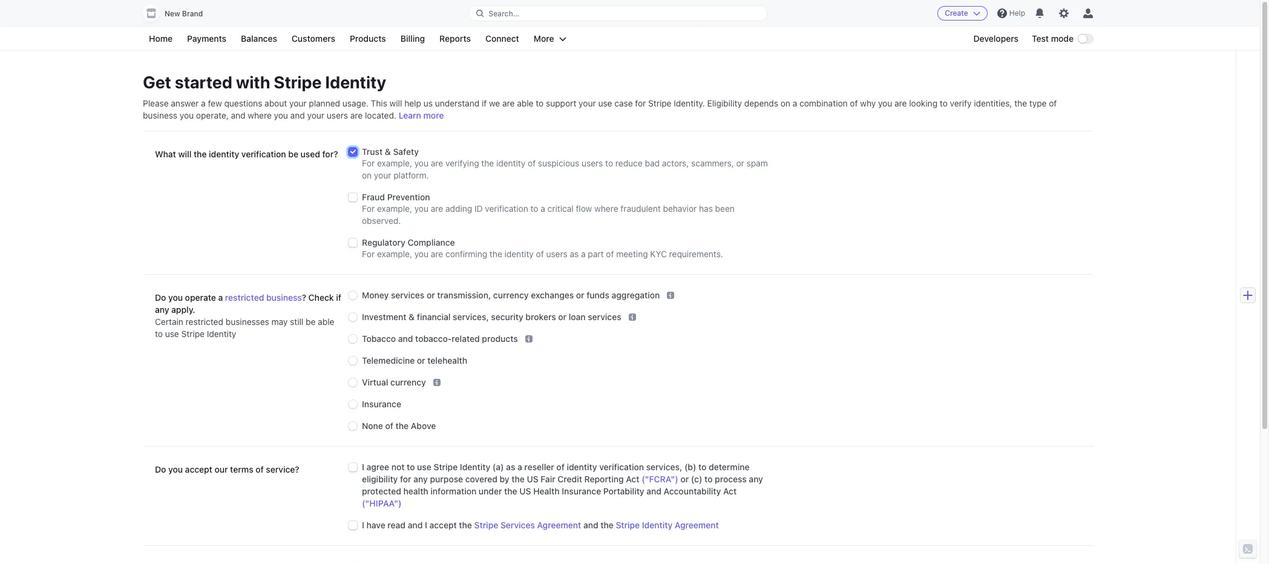 Task type: vqa. For each thing, say whether or not it's contained in the screenshot.
"Business settings"
no



Task type: describe. For each thing, give the bounding box(es) containing it.
on inside please answer a few questions about your planned usage. this will help us understand if we are able to support your use case for stripe identity. eligibility depends on a combination of why you are looking to verify identities, the type of business you operate, and where you and your users are located.
[[781, 98, 791, 108]]

("fcra") link
[[642, 474, 679, 484]]

1 vertical spatial will
[[178, 149, 192, 159]]

and up used in the left of the page
[[290, 110, 305, 120]]

tobacco and tobacco-related products
[[362, 334, 518, 344]]

has
[[699, 203, 713, 214]]

the inside please answer a few questions about your planned usage. this will help us understand if we are able to support your use case for stripe identity. eligibility depends on a combination of why you are looking to verify identities, the type of business you operate, and where you and your users are located.
[[1015, 98, 1028, 108]]

still
[[290, 317, 304, 327]]

where inside please answer a few questions about your planned usage. this will help us understand if we are able to support your use case for stripe identity. eligibility depends on a combination of why you are looking to verify identities, the type of business you operate, and where you and your users are located.
[[248, 110, 272, 120]]

to right (b)
[[699, 462, 707, 472]]

security
[[491, 312, 524, 322]]

2 agreement from the left
[[675, 520, 719, 530]]

mode
[[1052, 33, 1074, 44]]

trust & safety for example, you are verifying the identity of suspicious users to reduce bad actors, scammers, or spam on your platform.
[[362, 147, 768, 180]]

purpose
[[430, 474, 463, 484]]

of left the why
[[850, 98, 858, 108]]

for for regulatory compliance
[[362, 249, 375, 259]]

for inside i agree not to use stripe identity (a) as a reseller of identity verification services, (b) to determine eligibility for any purpose covered by the us fair credit reporting act
[[400, 474, 412, 484]]

accountability
[[664, 486, 721, 497]]

a right the operate at the bottom of the page
[[218, 292, 223, 303]]

money services or transmission, currency exchanges or funds aggregation
[[362, 290, 660, 300]]

flow
[[576, 203, 592, 214]]

protected
[[362, 486, 401, 497]]

to inside certain restricted businesses may still be able to use stripe identity
[[155, 329, 163, 339]]

platform.
[[394, 170, 429, 180]]

money
[[362, 290, 389, 300]]

developers link
[[968, 31, 1025, 46]]

?
[[302, 292, 306, 303]]

your right about
[[289, 98, 307, 108]]

stripe up about
[[274, 72, 322, 92]]

i agree not to use stripe identity (a) as a reseller of identity verification services, (b) to determine eligibility for any purpose covered by the us fair credit reporting act
[[362, 462, 750, 484]]

information
[[431, 486, 477, 497]]

certain
[[155, 317, 183, 327]]

1 horizontal spatial accept
[[430, 520, 457, 530]]

spam
[[747, 158, 768, 168]]

Search… text field
[[469, 6, 767, 21]]

identity inside i agree not to use stripe identity (a) as a reseller of identity verification services, (b) to determine eligibility for any purpose covered by the us fair credit reporting act
[[460, 462, 491, 472]]

been
[[715, 203, 735, 214]]

as inside i agree not to use stripe identity (a) as a reseller of identity verification services, (b) to determine eligibility for any purpose covered by the us fair credit reporting act
[[506, 462, 515, 472]]

identity up "usage."
[[325, 72, 386, 92]]

tobacco-
[[415, 334, 452, 344]]

businesses
[[226, 317, 269, 327]]

reports link
[[434, 31, 477, 46]]

& for trust
[[385, 147, 391, 157]]

services
[[501, 520, 535, 530]]

to left support
[[536, 98, 544, 108]]

if inside please answer a few questions about your planned usage. this will help us understand if we are able to support your use case for stripe identity. eligibility depends on a combination of why you are looking to verify identities, the type of business you operate, and where you and your users are located.
[[482, 98, 487, 108]]

loan
[[569, 312, 586, 322]]

to right not
[[407, 462, 415, 472]]

any inside or (c) to process any protected health information under the us health insurance portability and accountability act ("hipaa")
[[749, 474, 763, 484]]

be for used
[[288, 149, 298, 159]]

more
[[534, 33, 554, 44]]

users inside please answer a few questions about your planned usage. this will help us understand if we are able to support your use case for stripe identity. eligibility depends on a combination of why you are looking to verify identities, the type of business you operate, and where you and your users are located.
[[327, 110, 348, 120]]

stripe left services
[[474, 520, 498, 530]]

the down portability
[[601, 520, 614, 530]]

business inside please answer a few questions about your planned usage. this will help us understand if we are able to support your use case for stripe identity. eligibility depends on a combination of why you are looking to verify identities, the type of business you operate, and where you and your users are located.
[[143, 110, 177, 120]]

aggregation
[[612, 290, 660, 300]]

to inside trust & safety for example, you are verifying the identity of suspicious users to reduce bad actors, scammers, or spam on your platform.
[[606, 158, 613, 168]]

learn more link
[[399, 110, 444, 120]]

adding
[[446, 203, 472, 214]]

stripe inside i agree not to use stripe identity (a) as a reseller of identity verification services, (b) to determine eligibility for any purpose covered by the us fair credit reporting act
[[434, 462, 458, 472]]

of right the none
[[385, 421, 394, 431]]

stripe identity agreement link
[[616, 520, 719, 530]]

certain restricted businesses may still be able to use stripe identity
[[155, 317, 334, 339]]

for?
[[322, 149, 338, 159]]

1 horizontal spatial restricted
[[225, 292, 264, 303]]

get
[[143, 72, 171, 92]]

search…
[[489, 9, 519, 18]]

your down the planned at the left top
[[307, 110, 325, 120]]

few
[[208, 98, 222, 108]]

none
[[362, 421, 383, 431]]

the left above on the bottom of the page
[[396, 421, 409, 431]]

as inside the regulatory compliance for example, you are confirming the identity of users as a part of meeting kyc requirements.
[[570, 249, 579, 259]]

and right read
[[408, 520, 423, 530]]

of right part
[[606, 249, 614, 259]]

restricted business link
[[225, 292, 302, 303]]

for for fraud prevention
[[362, 203, 375, 214]]

observed.
[[362, 216, 401, 226]]

and down or (c) to process any protected health information under the us health insurance portability and accountability act ("hipaa")
[[584, 520, 599, 530]]

or left loan
[[558, 312, 567, 322]]

any inside ? check if any apply.
[[155, 305, 169, 315]]

your inside trust & safety for example, you are verifying the identity of suspicious users to reduce bad actors, scammers, or spam on your platform.
[[374, 170, 391, 180]]

you inside trust & safety for example, you are verifying the identity of suspicious users to reduce bad actors, scammers, or spam on your platform.
[[415, 158, 429, 168]]

(b)
[[685, 462, 697, 472]]

are right we
[[503, 98, 515, 108]]

understand
[[435, 98, 480, 108]]

payments link
[[181, 31, 233, 46]]

? check if any apply.
[[155, 292, 341, 315]]

able inside please answer a few questions about your planned usage. this will help us understand if we are able to support your use case for stripe identity. eligibility depends on a combination of why you are looking to verify identities, the type of business you operate, and where you and your users are located.
[[517, 98, 534, 108]]

payments
[[187, 33, 226, 44]]

1 horizontal spatial currency
[[493, 290, 529, 300]]

new brand
[[165, 9, 203, 18]]

use inside certain restricted businesses may still be able to use stripe identity
[[165, 329, 179, 339]]

case
[[615, 98, 633, 108]]

identity down ("fcra")
[[642, 520, 673, 530]]

services, inside i agree not to use stripe identity (a) as a reseller of identity verification services, (b) to determine eligibility for any purpose covered by the us fair credit reporting act
[[646, 462, 683, 472]]

exchanges
[[531, 290, 574, 300]]

kyc
[[651, 249, 667, 259]]

bad
[[645, 158, 660, 168]]

do for do you operate a restricted business
[[155, 292, 166, 303]]

if inside ? check if any apply.
[[336, 292, 341, 303]]

users inside trust & safety for example, you are verifying the identity of suspicious users to reduce bad actors, scammers, or spam on your platform.
[[582, 158, 603, 168]]

brand
[[182, 9, 203, 18]]

a inside the regulatory compliance for example, you are confirming the identity of users as a part of meeting kyc requirements.
[[581, 249, 586, 259]]

reports
[[440, 33, 471, 44]]

apply.
[[171, 305, 195, 315]]

telehealth
[[428, 355, 468, 366]]

by
[[500, 474, 510, 484]]

you right the why
[[879, 98, 893, 108]]

any inside i agree not to use stripe identity (a) as a reseller of identity verification services, (b) to determine eligibility for any purpose covered by the us fair credit reporting act
[[414, 474, 428, 484]]

or down tobacco-
[[417, 355, 425, 366]]

confirming
[[446, 249, 487, 259]]

please answer a few questions about your planned usage. this will help us understand if we are able to support your use case for stripe identity. eligibility depends on a combination of why you are looking to verify identities, the type of business you operate, and where you and your users are located.
[[143, 98, 1057, 120]]

prevention
[[387, 192, 430, 202]]

funds
[[587, 290, 610, 300]]

identity down operate,
[[209, 149, 239, 159]]

id
[[475, 203, 483, 214]]

a inside fraud prevention for example, you are adding id verification to a critical flow where fraudulent behavior has been observed.
[[541, 203, 545, 214]]

behavior
[[663, 203, 697, 214]]

identities,
[[974, 98, 1013, 108]]

are left looking
[[895, 98, 907, 108]]

why
[[861, 98, 876, 108]]

investment & financial services, security brokers or loan services
[[362, 312, 622, 322]]

part
[[588, 249, 604, 259]]

virtual currency
[[362, 377, 426, 388]]

stripe down portability
[[616, 520, 640, 530]]

the down information
[[459, 520, 472, 530]]

of right type
[[1049, 98, 1057, 108]]

to left verify
[[940, 98, 948, 108]]

may
[[272, 317, 288, 327]]

eligibility
[[708, 98, 742, 108]]

learn more
[[399, 110, 444, 120]]

i right read
[[425, 520, 427, 530]]

verification inside i agree not to use stripe identity (a) as a reseller of identity verification services, (b) to determine eligibility for any purpose covered by the us fair credit reporting act
[[600, 462, 644, 472]]

are inside fraud prevention for example, you are adding id verification to a critical flow where fraudulent behavior has been observed.
[[431, 203, 443, 214]]

the inside the regulatory compliance for example, you are confirming the identity of users as a part of meeting kyc requirements.
[[490, 249, 502, 259]]

agree
[[367, 462, 389, 472]]

use inside please answer a few questions about your planned usage. this will help us understand if we are able to support your use case for stripe identity. eligibility depends on a combination of why you are looking to verify identities, the type of business you operate, and where you and your users are located.
[[598, 98, 612, 108]]

under
[[479, 486, 502, 497]]

your right support
[[579, 98, 596, 108]]

the inside or (c) to process any protected health information under the us health insurance portability and accountability act ("hipaa")
[[504, 486, 517, 497]]

connect
[[486, 33, 519, 44]]

verification inside fraud prevention for example, you are adding id verification to a critical flow where fraudulent behavior has been observed.
[[485, 203, 528, 214]]

safety
[[393, 147, 419, 157]]

0 horizontal spatial currency
[[391, 377, 426, 388]]



Task type: locate. For each thing, give the bounding box(es) containing it.
1 horizontal spatial services,
[[646, 462, 683, 472]]

1 horizontal spatial any
[[414, 474, 428, 484]]

1 vertical spatial &
[[409, 312, 415, 322]]

1 vertical spatial insurance
[[562, 486, 601, 497]]

1 vertical spatial verification
[[485, 203, 528, 214]]

0 horizontal spatial any
[[155, 305, 169, 315]]

are down "usage."
[[350, 110, 363, 120]]

0 vertical spatial able
[[517, 98, 534, 108]]

users inside the regulatory compliance for example, you are confirming the identity of users as a part of meeting kyc requirements.
[[546, 249, 568, 259]]

or (c) to process any protected health information under the us health insurance portability and accountability act ("hipaa")
[[362, 474, 763, 509]]

on
[[781, 98, 791, 108], [362, 170, 372, 180]]

and down ("fcra")
[[647, 486, 662, 497]]

eligibility
[[362, 474, 398, 484]]

customers link
[[286, 31, 341, 46]]

of inside trust & safety for example, you are verifying the identity of suspicious users to reduce bad actors, scammers, or spam on your platform.
[[528, 158, 536, 168]]

credit
[[558, 474, 582, 484]]

0 vertical spatial for
[[362, 158, 375, 168]]

example, for regulatory
[[377, 249, 412, 259]]

on right depends
[[781, 98, 791, 108]]

to left critical
[[531, 203, 539, 214]]

home
[[149, 33, 173, 44]]

the right verifying
[[482, 158, 494, 168]]

help button
[[993, 4, 1030, 23]]

1 horizontal spatial use
[[417, 462, 432, 472]]

0 vertical spatial accept
[[185, 464, 212, 475]]

restricted down apply.
[[186, 317, 223, 327]]

1 vertical spatial on
[[362, 170, 372, 180]]

the right what
[[194, 149, 207, 159]]

0 horizontal spatial accept
[[185, 464, 212, 475]]

products
[[350, 33, 386, 44]]

our
[[215, 464, 228, 475]]

the right confirming
[[490, 249, 502, 259]]

used
[[301, 149, 320, 159]]

a
[[201, 98, 206, 108], [793, 98, 798, 108], [541, 203, 545, 214], [581, 249, 586, 259], [218, 292, 223, 303], [518, 462, 522, 472]]

any up certain
[[155, 305, 169, 315]]

for inside trust & safety for example, you are verifying the identity of suspicious users to reduce bad actors, scammers, or spam on your platform.
[[362, 158, 375, 168]]

1 vertical spatial us
[[520, 486, 531, 497]]

1 vertical spatial act
[[724, 486, 737, 497]]

0 vertical spatial for
[[635, 98, 646, 108]]

to down certain
[[155, 329, 163, 339]]

stripe up 'purpose'
[[434, 462, 458, 472]]

Search… search field
[[469, 6, 767, 21]]

0 vertical spatial where
[[248, 110, 272, 120]]

you inside fraud prevention for example, you are adding id verification to a critical flow where fraudulent behavior has been observed.
[[415, 203, 429, 214]]

0 horizontal spatial act
[[626, 474, 640, 484]]

example, inside fraud prevention for example, you are adding id verification to a critical flow where fraudulent behavior has been observed.
[[377, 203, 412, 214]]

0 vertical spatial example,
[[377, 158, 412, 168]]

of inside i agree not to use stripe identity (a) as a reseller of identity verification services, (b) to determine eligibility for any purpose covered by the us fair credit reporting act
[[557, 462, 565, 472]]

a left combination
[[793, 98, 798, 108]]

2 vertical spatial verification
[[600, 462, 644, 472]]

business up may
[[266, 292, 302, 303]]

currency down telemedicine or telehealth
[[391, 377, 426, 388]]

the
[[1015, 98, 1028, 108], [194, 149, 207, 159], [482, 158, 494, 168], [490, 249, 502, 259], [396, 421, 409, 431], [512, 474, 525, 484], [504, 486, 517, 497], [459, 520, 472, 530], [601, 520, 614, 530]]

1 horizontal spatial business
[[266, 292, 302, 303]]

verification
[[241, 149, 286, 159], [485, 203, 528, 214], [600, 462, 644, 472]]

accept down information
[[430, 520, 457, 530]]

for inside the regulatory compliance for example, you are confirming the identity of users as a part of meeting kyc requirements.
[[362, 249, 375, 259]]

("hipaa") link
[[362, 498, 402, 509]]

verification right id
[[485, 203, 528, 214]]

1 vertical spatial as
[[506, 462, 515, 472]]

& for investment
[[409, 312, 415, 322]]

a left reseller
[[518, 462, 522, 472]]

for down the regulatory
[[362, 249, 375, 259]]

fraud prevention for example, you are adding id verification to a critical flow where fraudulent behavior has been observed.
[[362, 192, 735, 226]]

and down questions
[[231, 110, 246, 120]]

0 vertical spatial services
[[391, 290, 425, 300]]

stripe inside certain restricted businesses may still be able to use stripe identity
[[181, 329, 205, 339]]

example, inside trust & safety for example, you are verifying the identity of suspicious users to reduce bad actors, scammers, or spam on your platform.
[[377, 158, 412, 168]]

stripe services agreement link
[[474, 520, 581, 530]]

example, inside the regulatory compliance for example, you are confirming the identity of users as a part of meeting kyc requirements.
[[377, 249, 412, 259]]

billing
[[401, 33, 425, 44]]

do
[[155, 292, 166, 303], [155, 464, 166, 475]]

you up platform.
[[415, 158, 429, 168]]

& left financial
[[409, 312, 415, 322]]

use left case
[[598, 98, 612, 108]]

and up telemedicine or telehealth
[[398, 334, 413, 344]]

for inside fraud prevention for example, you are adding id verification to a critical flow where fraudulent behavior has been observed.
[[362, 203, 375, 214]]

able
[[517, 98, 534, 108], [318, 317, 334, 327]]

are inside trust & safety for example, you are verifying the identity of suspicious users to reduce bad actors, scammers, or spam on your platform.
[[431, 158, 443, 168]]

customers
[[292, 33, 335, 44]]

this
[[371, 98, 387, 108]]

get started with stripe identity
[[143, 72, 386, 92]]

help
[[1010, 8, 1026, 18]]

us inside or (c) to process any protected health information under the us health insurance portability and accountability act ("hipaa")
[[520, 486, 531, 497]]

regulatory
[[362, 237, 406, 248]]

1 horizontal spatial users
[[546, 249, 568, 259]]

for down fraud
[[362, 203, 375, 214]]

0 vertical spatial as
[[570, 249, 579, 259]]

identity up covered
[[460, 462, 491, 472]]

and
[[231, 110, 246, 120], [290, 110, 305, 120], [398, 334, 413, 344], [647, 486, 662, 497], [408, 520, 423, 530], [584, 520, 599, 530]]

0 vertical spatial act
[[626, 474, 640, 484]]

0 horizontal spatial users
[[327, 110, 348, 120]]

or
[[737, 158, 745, 168], [427, 290, 435, 300], [576, 290, 585, 300], [558, 312, 567, 322], [417, 355, 425, 366], [681, 474, 689, 484]]

financial
[[417, 312, 451, 322]]

1 horizontal spatial agreement
[[675, 520, 719, 530]]

answer
[[171, 98, 199, 108]]

or inside or (c) to process any protected health information under the us health insurance portability and accountability act ("hipaa")
[[681, 474, 689, 484]]

a inside i agree not to use stripe identity (a) as a reseller of identity verification services, (b) to determine eligibility for any purpose covered by the us fair credit reporting act
[[518, 462, 522, 472]]

1 vertical spatial able
[[318, 317, 334, 327]]

1 vertical spatial users
[[582, 158, 603, 168]]

1 horizontal spatial able
[[517, 98, 534, 108]]

1 vertical spatial be
[[306, 317, 316, 327]]

on inside trust & safety for example, you are verifying the identity of suspicious users to reduce bad actors, scammers, or spam on your platform.
[[362, 170, 372, 180]]

1 do from the top
[[155, 292, 166, 303]]

and inside or (c) to process any protected health information under the us health insurance portability and accountability act ("hipaa")
[[647, 486, 662, 497]]

1 vertical spatial services,
[[646, 462, 683, 472]]

if right check
[[336, 292, 341, 303]]

products
[[482, 334, 518, 344]]

0 horizontal spatial agreement
[[537, 520, 581, 530]]

0 horizontal spatial restricted
[[186, 317, 223, 327]]

2 vertical spatial use
[[417, 462, 432, 472]]

stripe left identity. at the right top of page
[[649, 98, 672, 108]]

0 vertical spatial use
[[598, 98, 612, 108]]

us inside i agree not to use stripe identity (a) as a reseller of identity verification services, (b) to determine eligibility for any purpose covered by the us fair credit reporting act
[[527, 474, 539, 484]]

1 horizontal spatial will
[[390, 98, 402, 108]]

operate
[[185, 292, 216, 303]]

0 vertical spatial services,
[[453, 312, 489, 322]]

reseller
[[525, 462, 554, 472]]

act inside or (c) to process any protected health information under the us health insurance portability and accountability act ("hipaa")
[[724, 486, 737, 497]]

stripe inside please answer a few questions about your planned usage. this will help us understand if we are able to support your use case for stripe identity. eligibility depends on a combination of why you are looking to verify identities, the type of business you operate, and where you and your users are located.
[[649, 98, 672, 108]]

act down process
[[724, 486, 737, 497]]

you down answer
[[180, 110, 194, 120]]

example, for fraud
[[377, 203, 412, 214]]

where inside fraud prevention for example, you are adding id verification to a critical flow where fraudulent behavior has been observed.
[[595, 203, 619, 214]]

insurance inside or (c) to process any protected health information under the us health insurance portability and accountability act ("hipaa")
[[562, 486, 601, 497]]

0 horizontal spatial business
[[143, 110, 177, 120]]

0 vertical spatial restricted
[[225, 292, 264, 303]]

1 vertical spatial for
[[400, 474, 412, 484]]

identity inside trust & safety for example, you are verifying the identity of suspicious users to reduce bad actors, scammers, or spam on your platform.
[[497, 158, 526, 168]]

or inside trust & safety for example, you are verifying the identity of suspicious users to reduce bad actors, scammers, or spam on your platform.
[[737, 158, 745, 168]]

actors,
[[662, 158, 689, 168]]

connect link
[[480, 31, 525, 46]]

identity up money services or transmission, currency exchanges or funds aggregation
[[505, 249, 534, 259]]

act up portability
[[626, 474, 640, 484]]

stripe down apply.
[[181, 329, 205, 339]]

services, up related
[[453, 312, 489, 322]]

0 vertical spatial users
[[327, 110, 348, 120]]

you left our at the bottom left
[[168, 464, 183, 475]]

related
[[452, 334, 480, 344]]

do you accept our terms of service?
[[155, 464, 299, 475]]

i for i agree not to use stripe identity (a) as a reseller of identity verification services, (b) to determine eligibility for any purpose covered by the us fair credit reporting act
[[362, 462, 364, 472]]

terms
[[230, 464, 253, 475]]

1 horizontal spatial insurance
[[562, 486, 601, 497]]

1 horizontal spatial &
[[409, 312, 415, 322]]

to right "(c)" in the right of the page
[[705, 474, 713, 484]]

services
[[391, 290, 425, 300], [588, 312, 622, 322]]

of left suspicious
[[528, 158, 536, 168]]

1 vertical spatial for
[[362, 203, 375, 214]]

0 horizontal spatial able
[[318, 317, 334, 327]]

2 horizontal spatial any
[[749, 474, 763, 484]]

identity
[[325, 72, 386, 92], [207, 329, 236, 339], [460, 462, 491, 472], [642, 520, 673, 530]]

if left we
[[482, 98, 487, 108]]

business
[[143, 110, 177, 120], [266, 292, 302, 303]]

new brand button
[[143, 5, 215, 22]]

act inside i agree not to use stripe identity (a) as a reseller of identity verification services, (b) to determine eligibility for any purpose covered by the us fair credit reporting act
[[626, 474, 640, 484]]

will right this
[[390, 98, 402, 108]]

do for do you accept our terms of service?
[[155, 464, 166, 475]]

service?
[[266, 464, 299, 475]]

0 vertical spatial business
[[143, 110, 177, 120]]

2 example, from the top
[[377, 203, 412, 214]]

please
[[143, 98, 169, 108]]

2 for from the top
[[362, 203, 375, 214]]

be left used in the left of the page
[[288, 149, 298, 159]]

1 horizontal spatial on
[[781, 98, 791, 108]]

0 vertical spatial verification
[[241, 149, 286, 159]]

more button
[[528, 31, 573, 46]]

for inside please answer a few questions about your planned usage. this will help us understand if we are able to support your use case for stripe identity. eligibility depends on a combination of why you are looking to verify identities, the type of business you operate, and where you and your users are located.
[[635, 98, 646, 108]]

of up exchanges on the bottom
[[536, 249, 544, 259]]

will right what
[[178, 149, 192, 159]]

use down certain
[[165, 329, 179, 339]]

1 vertical spatial accept
[[430, 520, 457, 530]]

1 for from the top
[[362, 158, 375, 168]]

1 horizontal spatial verification
[[485, 203, 528, 214]]

2 horizontal spatial users
[[582, 158, 603, 168]]

what
[[155, 149, 176, 159]]

0 vertical spatial us
[[527, 474, 539, 484]]

a left part
[[581, 249, 586, 259]]

0 horizontal spatial where
[[248, 110, 272, 120]]

restricted inside certain restricted businesses may still be able to use stripe identity
[[186, 317, 223, 327]]

us down reseller
[[527, 474, 539, 484]]

scammers,
[[692, 158, 734, 168]]

1 vertical spatial restricted
[[186, 317, 223, 327]]

transmission,
[[437, 290, 491, 300]]

do you operate a restricted business
[[155, 292, 302, 303]]

identity inside certain restricted businesses may still be able to use stripe identity
[[207, 329, 236, 339]]

users left part
[[546, 249, 568, 259]]

identity up credit
[[567, 462, 597, 472]]

1 horizontal spatial act
[[724, 486, 737, 497]]

regulatory compliance for example, you are confirming the identity of users as a part of meeting kyc requirements.
[[362, 237, 723, 259]]

0 horizontal spatial insurance
[[362, 399, 401, 409]]

where right flow
[[595, 203, 619, 214]]

users right suspicious
[[582, 158, 603, 168]]

or left "(c)" in the right of the page
[[681, 474, 689, 484]]

verification up reporting
[[600, 462, 644, 472]]

support
[[546, 98, 577, 108]]

0 horizontal spatial services
[[391, 290, 425, 300]]

0 vertical spatial insurance
[[362, 399, 401, 409]]

to inside fraud prevention for example, you are adding id verification to a critical flow where fraudulent behavior has been observed.
[[531, 203, 539, 214]]

not
[[392, 462, 405, 472]]

i
[[362, 462, 364, 472], [362, 520, 364, 530], [425, 520, 427, 530]]

0 vertical spatial &
[[385, 147, 391, 157]]

0 vertical spatial if
[[482, 98, 487, 108]]

i left have
[[362, 520, 364, 530]]

where down about
[[248, 110, 272, 120]]

services, up ("fcra") 'link'
[[646, 462, 683, 472]]

services down funds
[[588, 312, 622, 322]]

1 horizontal spatial be
[[306, 317, 316, 327]]

any
[[155, 305, 169, 315], [414, 474, 428, 484], [749, 474, 763, 484]]

a left critical
[[541, 203, 545, 214]]

0 horizontal spatial services,
[[453, 312, 489, 322]]

or left funds
[[576, 290, 585, 300]]

1 vertical spatial use
[[165, 329, 179, 339]]

your
[[289, 98, 307, 108], [579, 98, 596, 108], [307, 110, 325, 120], [374, 170, 391, 180]]

for down trust
[[362, 158, 375, 168]]

check
[[309, 292, 334, 303]]

("fcra")
[[642, 474, 679, 484]]

you down compliance on the left top of page
[[415, 249, 429, 259]]

health
[[404, 486, 429, 497]]

read
[[388, 520, 406, 530]]

example, up observed.
[[377, 203, 412, 214]]

i for i have read and i accept the stripe services agreement and the stripe identity agreement
[[362, 520, 364, 530]]

3 for from the top
[[362, 249, 375, 259]]

able inside certain restricted businesses may still be able to use stripe identity
[[318, 317, 334, 327]]

your up fraud
[[374, 170, 391, 180]]

& inside trust & safety for example, you are verifying the identity of suspicious users to reduce bad actors, scammers, or spam on your platform.
[[385, 147, 391, 157]]

fair
[[541, 474, 556, 484]]

0 horizontal spatial be
[[288, 149, 298, 159]]

what will the identity verification be used for?
[[155, 149, 338, 159]]

a left few at the top left of page
[[201, 98, 206, 108]]

0 horizontal spatial &
[[385, 147, 391, 157]]

process
[[715, 474, 747, 484]]

0 horizontal spatial if
[[336, 292, 341, 303]]

services,
[[453, 312, 489, 322], [646, 462, 683, 472]]

currency up security
[[493, 290, 529, 300]]

for
[[362, 158, 375, 168], [362, 203, 375, 214], [362, 249, 375, 259]]

use up 'purpose'
[[417, 462, 432, 472]]

questions
[[224, 98, 262, 108]]

1 vertical spatial currency
[[391, 377, 426, 388]]

about
[[265, 98, 287, 108]]

agreement down accountability at the bottom of page
[[675, 520, 719, 530]]

0 vertical spatial do
[[155, 292, 166, 303]]

the down the by on the left bottom of the page
[[504, 486, 517, 497]]

to left reduce
[[606, 158, 613, 168]]

identity inside the regulatory compliance for example, you are confirming the identity of users as a part of meeting kyc requirements.
[[505, 249, 534, 259]]

identity.
[[674, 98, 705, 108]]

the inside i agree not to use stripe identity (a) as a reseller of identity verification services, (b) to determine eligibility for any purpose covered by the us fair credit reporting act
[[512, 474, 525, 484]]

of right terms at the left of page
[[256, 464, 264, 475]]

0 horizontal spatial as
[[506, 462, 515, 472]]

billing link
[[395, 31, 431, 46]]

1 horizontal spatial if
[[482, 98, 487, 108]]

or left spam
[[737, 158, 745, 168]]

type
[[1030, 98, 1047, 108]]

2 horizontal spatial verification
[[600, 462, 644, 472]]

1 example, from the top
[[377, 158, 412, 168]]

0 horizontal spatial verification
[[241, 149, 286, 159]]

& right trust
[[385, 147, 391, 157]]

us
[[424, 98, 433, 108]]

for right case
[[635, 98, 646, 108]]

2 vertical spatial for
[[362, 249, 375, 259]]

0 vertical spatial on
[[781, 98, 791, 108]]

1 vertical spatial example,
[[377, 203, 412, 214]]

any up "health"
[[414, 474, 428, 484]]

i inside i agree not to use stripe identity (a) as a reseller of identity verification services, (b) to determine eligibility for any purpose covered by the us fair credit reporting act
[[362, 462, 364, 472]]

2 do from the top
[[155, 464, 166, 475]]

1 vertical spatial if
[[336, 292, 341, 303]]

balances
[[241, 33, 277, 44]]

2 vertical spatial users
[[546, 249, 568, 259]]

1 horizontal spatial services
[[588, 312, 622, 322]]

you inside the regulatory compliance for example, you are confirming the identity of users as a part of meeting kyc requirements.
[[415, 249, 429, 259]]

example,
[[377, 158, 412, 168], [377, 203, 412, 214], [377, 249, 412, 259]]

above
[[411, 421, 436, 431]]

3 example, from the top
[[377, 249, 412, 259]]

us left health
[[520, 486, 531, 497]]

identity inside i agree not to use stripe identity (a) as a reseller of identity verification services, (b) to determine eligibility for any purpose covered by the us fair credit reporting act
[[567, 462, 597, 472]]

1 vertical spatial services
[[588, 312, 622, 322]]

0 vertical spatial be
[[288, 149, 298, 159]]

2 vertical spatial example,
[[377, 249, 412, 259]]

will inside please answer a few questions about your planned usage. this will help us understand if we are able to support your use case for stripe identity. eligibility depends on a combination of why you are looking to verify identities, the type of business you operate, and where you and your users are located.
[[390, 98, 402, 108]]

brokers
[[526, 312, 556, 322]]

to inside or (c) to process any protected health information under the us health insurance portability and accountability act ("hipaa")
[[705, 474, 713, 484]]

1 vertical spatial where
[[595, 203, 619, 214]]

are down compliance on the left top of page
[[431, 249, 443, 259]]

telemedicine
[[362, 355, 415, 366]]

0 horizontal spatial will
[[178, 149, 192, 159]]

reduce
[[616, 158, 643, 168]]

verify
[[950, 98, 972, 108]]

you up apply.
[[168, 292, 183, 303]]

for down not
[[400, 474, 412, 484]]

0 vertical spatial currency
[[493, 290, 529, 300]]

1 horizontal spatial for
[[635, 98, 646, 108]]

be inside certain restricted businesses may still be able to use stripe identity
[[306, 317, 316, 327]]

1 agreement from the left
[[537, 520, 581, 530]]

the inside trust & safety for example, you are verifying the identity of suspicious users to reduce bad actors, scammers, or spam on your platform.
[[482, 158, 494, 168]]

as right the (a)
[[506, 462, 515, 472]]

create
[[945, 8, 969, 18]]

test
[[1032, 33, 1049, 44]]

identity left suspicious
[[497, 158, 526, 168]]

be for able
[[306, 317, 316, 327]]

operate,
[[196, 110, 229, 120]]

use inside i agree not to use stripe identity (a) as a reseller of identity verification services, (b) to determine eligibility for any purpose covered by the us fair credit reporting act
[[417, 462, 432, 472]]

started
[[175, 72, 232, 92]]

are inside the regulatory compliance for example, you are confirming the identity of users as a part of meeting kyc requirements.
[[431, 249, 443, 259]]

1 horizontal spatial as
[[570, 249, 579, 259]]

0 vertical spatial will
[[390, 98, 402, 108]]

verification left used in the left of the page
[[241, 149, 286, 159]]

2 horizontal spatial use
[[598, 98, 612, 108]]

1 vertical spatial do
[[155, 464, 166, 475]]

any right process
[[749, 474, 763, 484]]

0 horizontal spatial on
[[362, 170, 372, 180]]

&
[[385, 147, 391, 157], [409, 312, 415, 322]]

services up investment
[[391, 290, 425, 300]]

you down about
[[274, 110, 288, 120]]

0 horizontal spatial use
[[165, 329, 179, 339]]

developers
[[974, 33, 1019, 44]]

are
[[503, 98, 515, 108], [895, 98, 907, 108], [350, 110, 363, 120], [431, 158, 443, 168], [431, 203, 443, 214], [431, 249, 443, 259]]

1 horizontal spatial where
[[595, 203, 619, 214]]

on up fraud
[[362, 170, 372, 180]]

1 vertical spatial business
[[266, 292, 302, 303]]

or up financial
[[427, 290, 435, 300]]



